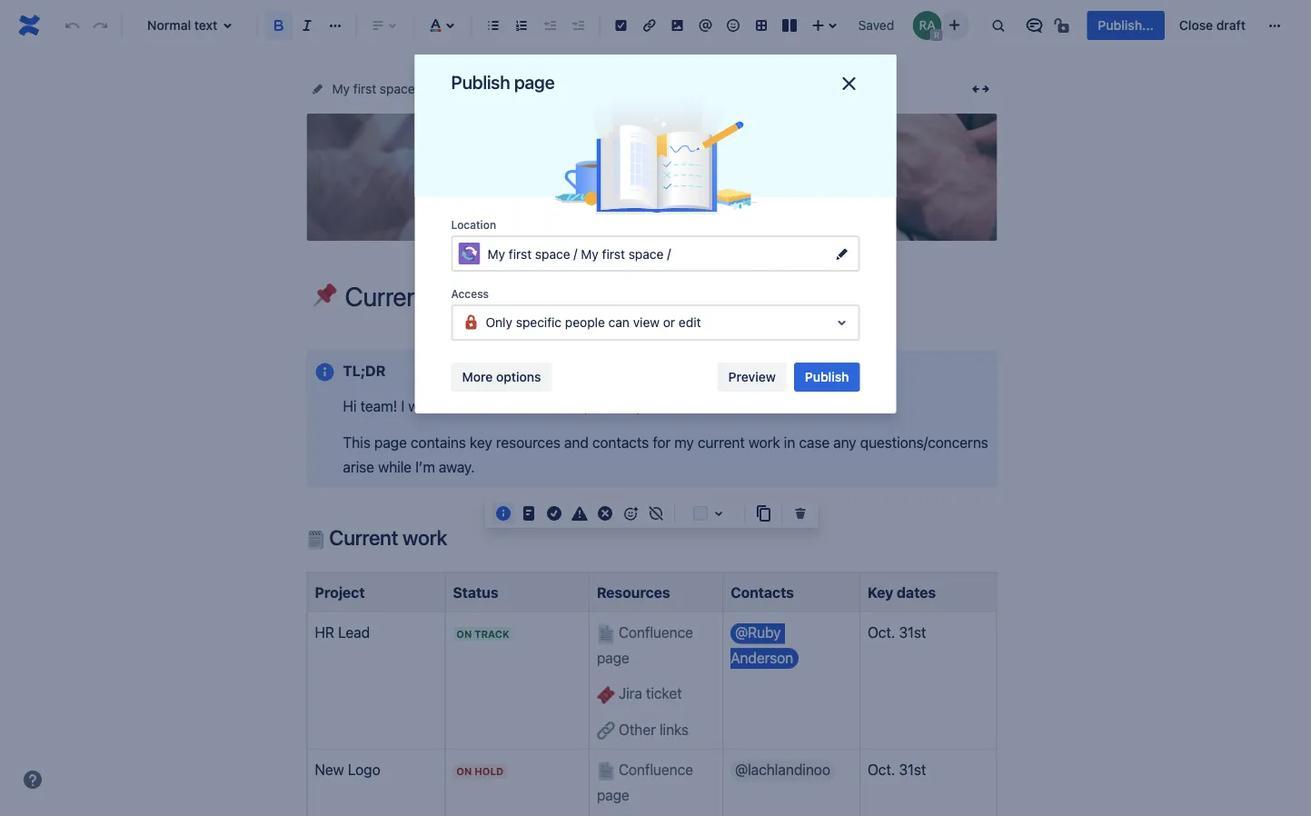 Task type: locate. For each thing, give the bounding box(es) containing it.
my right content
[[506, 81, 523, 96]]

status down 'add image, video, or file'
[[658, 81, 696, 96]]

0 vertical spatial work
[[749, 433, 780, 451]]

2 my first space from the left
[[506, 81, 588, 96]]

1 / from the left
[[574, 245, 578, 260]]

my first space right move this page image
[[332, 81, 415, 96]]

my down location
[[488, 247, 505, 262]]

oct.
[[868, 624, 895, 641], [868, 761, 895, 778]]

:tickets: image
[[597, 686, 615, 704], [597, 686, 615, 704]]

1 oct. from the top
[[868, 624, 895, 641]]

1 vertical spatial status
[[453, 584, 498, 601]]

my first space for second my first space link
[[506, 81, 588, 96]]

space down the indent tab image
[[553, 81, 588, 96]]

tl;dr
[[343, 362, 386, 379]]

current right :notepad_spiral: icon
[[329, 525, 398, 550]]

bullet list ⌘⇧8 image
[[482, 15, 504, 36]]

work inside this page contains key resources and contacts for my current work in case any questions/concerns arise while i'm away.
[[749, 433, 780, 451]]

1 31st from the top
[[899, 624, 926, 641]]

close publish modal image
[[838, 73, 860, 95]]

table image
[[751, 15, 773, 36]]

work down i'm
[[403, 525, 447, 550]]

:page_facing_up: image
[[597, 625, 615, 643], [597, 762, 615, 780], [597, 762, 615, 780]]

:notepad_spiral: image
[[307, 531, 325, 549]]

publish down bullet list ⌘⇧8 icon
[[451, 71, 510, 92]]

resources
[[597, 584, 670, 601]]

:link: image
[[597, 722, 615, 740]]

close draft
[[1180, 18, 1246, 33]]

1 vertical spatial current
[[329, 525, 398, 550]]

page
[[514, 71, 555, 92], [374, 433, 407, 451]]

error image
[[594, 503, 616, 524]]

editor add emoji image
[[620, 503, 642, 524]]

page for publish
[[514, 71, 555, 92]]

resources
[[496, 433, 561, 451]]

numbered list ⌘⇧7 image
[[511, 15, 532, 36]]

1 vertical spatial page
[[374, 433, 407, 451]]

1 horizontal spatial /
[[667, 245, 671, 260]]

@lachlandinoo
[[735, 761, 831, 778]]

0 horizontal spatial work
[[403, 525, 447, 550]]

0 horizontal spatial my first space link
[[332, 78, 415, 100]]

italic ⌘i image
[[296, 15, 318, 36]]

1 horizontal spatial my first space
[[506, 81, 588, 96]]

hi team! i will be out of office from 10/31 to 11/6
[[343, 398, 651, 415]]

0 horizontal spatial /
[[574, 245, 578, 260]]

my
[[675, 433, 694, 451]]

2 31st from the top
[[899, 761, 926, 778]]

my first space down outdent ⇧tab image
[[506, 81, 588, 96]]

2 my first space link from the left
[[506, 78, 588, 100]]

be
[[433, 398, 449, 415]]

0 vertical spatial on
[[456, 629, 472, 640]]

publish page
[[451, 71, 555, 92]]

1 my first space link from the left
[[332, 78, 415, 100]]

my
[[332, 81, 350, 96], [506, 81, 523, 96], [488, 247, 505, 262], [581, 247, 599, 262]]

1 vertical spatial oct.
[[868, 761, 895, 778]]

1 horizontal spatial publish
[[805, 369, 849, 384]]

open image
[[831, 312, 853, 334]]

/
[[574, 245, 578, 260], [667, 245, 671, 260]]

in
[[784, 433, 795, 451]]

background color image
[[708, 503, 730, 524]]

1 horizontal spatial status
[[658, 81, 696, 96]]

1 horizontal spatial page
[[514, 71, 555, 92]]

on hold
[[456, 766, 504, 777]]

first
[[353, 81, 376, 96], [527, 81, 550, 96], [509, 247, 532, 262], [602, 247, 625, 262]]

31st for @ruby anderson
[[899, 624, 926, 641]]

status inside main content area, start typing to enter text. text box
[[453, 584, 498, 601]]

track
[[475, 629, 510, 640]]

oct. for @lachlandinoo
[[868, 761, 895, 778]]

2 / from the left
[[667, 245, 671, 260]]

1 horizontal spatial current
[[610, 81, 655, 96]]

2 oct. from the top
[[868, 761, 895, 778]]

oct. for @ruby anderson
[[868, 624, 895, 641]]

1 vertical spatial 31st
[[899, 761, 926, 778]]

Give this page a title text field
[[345, 282, 997, 312]]

0 horizontal spatial status
[[453, 584, 498, 601]]

publish... button
[[1087, 11, 1165, 40]]

remove emoji image
[[645, 503, 667, 524]]

0 vertical spatial page
[[514, 71, 555, 92]]

contacts
[[731, 584, 794, 601]]

0 vertical spatial current
[[610, 81, 655, 96]]

of
[[478, 398, 491, 415]]

publish
[[451, 71, 510, 92], [805, 369, 849, 384]]

while
[[378, 458, 412, 476]]

1 oct. 31st from the top
[[868, 624, 926, 641]]

1 vertical spatial publish
[[805, 369, 849, 384]]

:notepad_spiral: image
[[307, 531, 325, 549]]

page down numbered list ⌘⇧7 image
[[514, 71, 555, 92]]

publish for publish page
[[451, 71, 510, 92]]

current
[[610, 81, 655, 96], [329, 525, 398, 550]]

2 on from the top
[[456, 766, 472, 777]]

make page full-width image
[[970, 78, 992, 100]]

bold ⌘b image
[[268, 15, 290, 36]]

content
[[437, 81, 484, 96]]

lead
[[338, 624, 370, 641]]

more
[[462, 369, 493, 384]]

@ruby
[[735, 624, 781, 641]]

current inside main content area, start typing to enter text. text box
[[329, 525, 398, 550]]

0 horizontal spatial page
[[374, 433, 407, 451]]

i
[[401, 398, 405, 415]]

saved
[[858, 18, 894, 33]]

page up while
[[374, 433, 407, 451]]

first up can
[[602, 247, 625, 262]]

current status link
[[610, 78, 696, 100]]

publish inside button
[[805, 369, 849, 384]]

add image, video, or file image
[[667, 15, 688, 36]]

my first space
[[332, 81, 415, 96], [506, 81, 588, 96]]

my first space link right move this page image
[[332, 78, 415, 100]]

specific
[[516, 315, 562, 330]]

work
[[749, 433, 780, 451], [403, 525, 447, 550]]

my first space link
[[332, 78, 415, 100], [506, 78, 588, 100]]

0 vertical spatial 31st
[[899, 624, 926, 641]]

:link: image
[[597, 722, 615, 740]]

current down action item image
[[610, 81, 655, 96]]

1 my first space from the left
[[332, 81, 415, 96]]

0 vertical spatial publish
[[451, 71, 510, 92]]

/ up current status text field
[[667, 245, 671, 260]]

1 on from the top
[[456, 629, 472, 640]]

edit page location image
[[831, 243, 853, 264]]

edit
[[679, 315, 701, 330]]

current
[[698, 433, 745, 451]]

status up 'on track'
[[453, 584, 498, 601]]

:page_facing_up: image
[[597, 625, 615, 643]]

success image
[[543, 503, 565, 524]]

anderson
[[731, 649, 794, 666]]

work left in
[[749, 433, 780, 451]]

on left hold
[[456, 766, 472, 777]]

on
[[456, 629, 472, 640], [456, 766, 472, 777]]

will
[[408, 398, 429, 415]]

31st
[[899, 624, 926, 641], [899, 761, 926, 778]]

0 vertical spatial oct.
[[868, 624, 895, 641]]

my first space link down outdent ⇧tab image
[[506, 78, 588, 100]]

current for current status
[[610, 81, 655, 96]]

1 vertical spatial on
[[456, 766, 472, 777]]

0 vertical spatial oct. 31st
[[868, 624, 926, 641]]

on for hr lead
[[456, 629, 472, 640]]

/ up people
[[574, 245, 578, 260]]

confluence image
[[15, 11, 44, 40]]

this
[[343, 433, 371, 451]]

arise
[[343, 458, 374, 476]]

layouts image
[[779, 15, 801, 36]]

page inside this page contains key resources and contacts for my current work in case any questions/concerns arise while i'm away.
[[374, 433, 407, 451]]

panel info image
[[314, 361, 336, 383]]

space
[[380, 81, 415, 96], [553, 81, 588, 96], [535, 247, 570, 262], [629, 247, 664, 262]]

0 horizontal spatial publish
[[451, 71, 510, 92]]

publish down open image
[[805, 369, 849, 384]]

outdent ⇧tab image
[[539, 15, 561, 36]]

for
[[653, 433, 671, 451]]

oct. 31st
[[868, 624, 926, 641], [868, 761, 926, 778]]

current for current work
[[329, 525, 398, 550]]

space left content
[[380, 81, 415, 96]]

1 vertical spatial oct. 31st
[[868, 761, 926, 778]]

status
[[658, 81, 696, 96], [453, 584, 498, 601]]

1 horizontal spatial work
[[749, 433, 780, 451]]

publish button
[[794, 363, 860, 392]]

on left track
[[456, 629, 472, 640]]

1 horizontal spatial my first space link
[[506, 78, 588, 100]]

11/6
[[625, 398, 651, 415]]

0 horizontal spatial current
[[329, 525, 398, 550]]

0 horizontal spatial my first space
[[332, 81, 415, 96]]

2 oct. 31st from the top
[[868, 761, 926, 778]]

case
[[799, 433, 830, 451]]



Task type: vqa. For each thing, say whether or not it's contained in the screenshot.
the Close draft
yes



Task type: describe. For each thing, give the bounding box(es) containing it.
preview button
[[718, 363, 787, 392]]

my first space for first my first space link from left
[[332, 81, 415, 96]]

hold
[[475, 766, 504, 777]]

to
[[608, 398, 621, 415]]

link image
[[638, 15, 660, 36]]

access
[[451, 287, 489, 300]]

more options
[[462, 369, 541, 384]]

content link
[[437, 78, 484, 100]]

copy image
[[752, 503, 774, 524]]

only
[[486, 315, 513, 330]]

action item image
[[610, 15, 632, 36]]

options
[[496, 369, 541, 384]]

note image
[[518, 503, 540, 524]]

this page contains key resources and contacts for my current work in case any questions/concerns arise while i'm away.
[[343, 433, 992, 476]]

1 vertical spatial work
[[403, 525, 447, 550]]

new logo
[[315, 761, 380, 778]]

redo ⌘⇧z image
[[89, 15, 111, 36]]

away.
[[439, 458, 475, 476]]

no restrictions image
[[1053, 15, 1075, 36]]

more options button
[[451, 363, 552, 392]]

project
[[315, 584, 365, 601]]

on track
[[456, 629, 510, 640]]

questions/concerns
[[860, 433, 989, 451]]

my up only specific people can view or edit
[[581, 247, 599, 262]]

undo ⌘z image
[[61, 15, 83, 36]]

remove image
[[790, 503, 812, 524]]

oct. 31st for @ruby anderson
[[868, 624, 926, 641]]

confluence image
[[15, 11, 44, 40]]

publish...
[[1098, 18, 1154, 33]]

move this page image
[[310, 82, 325, 96]]

publish for publish
[[805, 369, 849, 384]]

@ruby anderson
[[731, 624, 794, 666]]

current work
[[325, 525, 447, 550]]

out
[[453, 398, 474, 415]]

warning image
[[569, 503, 591, 524]]

31st for @lachlandinoo
[[899, 761, 926, 778]]

hr lead
[[315, 624, 370, 641]]

view
[[633, 315, 660, 330]]

logo
[[348, 761, 380, 778]]

location
[[451, 218, 496, 231]]

indent tab image
[[567, 15, 589, 36]]

or
[[663, 315, 675, 330]]

i'm
[[415, 458, 435, 476]]

Main content area, start typing to enter text. text field
[[296, 350, 1008, 816]]

and
[[564, 433, 589, 451]]

people
[[565, 315, 605, 330]]

emoji image
[[723, 15, 745, 36]]

space up specific
[[535, 247, 570, 262]]

can
[[609, 315, 630, 330]]

current status
[[610, 81, 696, 96]]

key dates
[[868, 584, 936, 601]]

key
[[470, 433, 492, 451]]

info image
[[493, 503, 514, 524]]

on for new logo
[[456, 766, 472, 777]]

0 vertical spatial status
[[658, 81, 696, 96]]

preview
[[729, 369, 776, 384]]

office
[[495, 398, 532, 415]]

draft
[[1217, 18, 1246, 33]]

first down outdent ⇧tab image
[[527, 81, 550, 96]]

dates
[[897, 584, 936, 601]]

key
[[868, 584, 894, 601]]

10/31
[[570, 398, 604, 415]]

my first space / my first space /
[[488, 245, 674, 262]]

close
[[1180, 18, 1213, 33]]

only specific people can view or edit
[[486, 315, 701, 330]]

hi
[[343, 398, 357, 415]]

ruby anderson image
[[913, 11, 942, 40]]

hr
[[315, 624, 334, 641]]

team!
[[360, 398, 397, 415]]

from
[[536, 398, 566, 415]]

first right move this page image
[[353, 81, 376, 96]]

contains
[[411, 433, 466, 451]]

page for this
[[374, 433, 407, 451]]

any
[[834, 433, 857, 451]]

oct. 31st for @lachlandinoo
[[868, 761, 926, 778]]

mention image
[[695, 15, 716, 36]]

contacts
[[592, 433, 649, 451]]

close draft button
[[1169, 11, 1257, 40]]

space up current status text field
[[629, 247, 664, 262]]

new
[[315, 761, 344, 778]]

first up specific
[[509, 247, 532, 262]]

my right move this page image
[[332, 81, 350, 96]]



